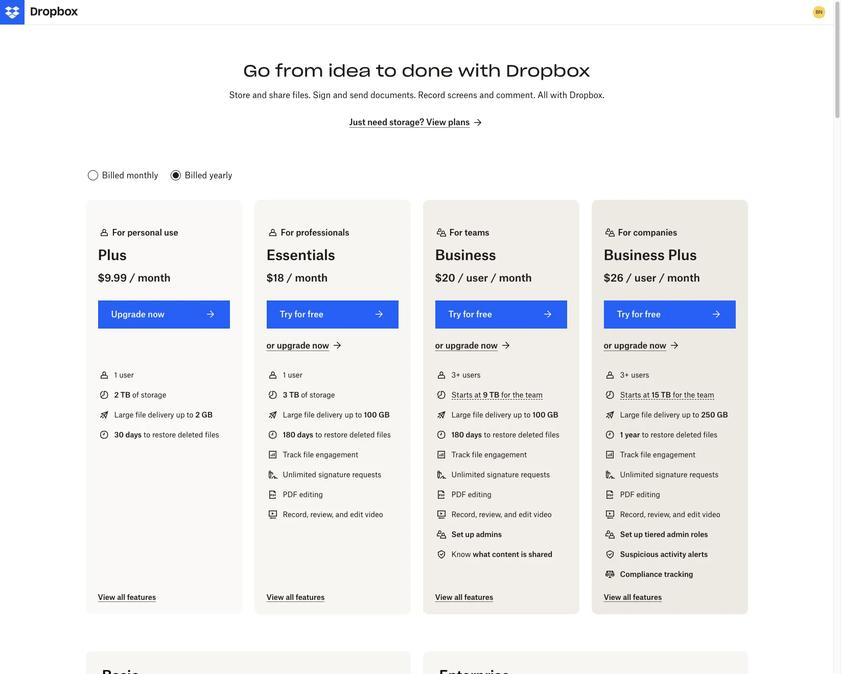 Task type: describe. For each thing, give the bounding box(es) containing it.
user up 3 tb of storage
[[288, 370, 303, 379]]

set up tiered admin roles
[[620, 530, 708, 539]]

teams
[[465, 227, 489, 237]]

all
[[538, 90, 548, 100]]

1 view all features from the left
[[98, 593, 156, 601]]

users for business
[[462, 370, 481, 379]]

content
[[492, 550, 519, 558]]

1 deleted from the left
[[178, 430, 203, 439]]

starts at 15 tb for the team
[[620, 390, 714, 399]]

set for business plus
[[620, 530, 632, 539]]

3
[[283, 390, 287, 399]]

unlimited signature requests for business
[[452, 470, 550, 479]]

editing for business
[[468, 490, 492, 499]]

done
[[402, 60, 453, 81]]

or upgrade now for essentials
[[267, 340, 329, 350]]

for right the 9
[[501, 390, 511, 399]]

$9.99
[[98, 271, 127, 284]]

3+ users for business plus
[[620, 370, 649, 379]]

edit for essentials
[[350, 510, 363, 519]]

record, for essentials
[[283, 510, 308, 519]]

is
[[521, 550, 527, 558]]

4 tb from the left
[[661, 390, 671, 399]]

4 month from the left
[[667, 271, 700, 284]]

use
[[164, 227, 178, 237]]

billed yearly
[[185, 170, 232, 180]]

the for business plus
[[684, 390, 695, 399]]

comment.
[[496, 90, 535, 100]]

all for essentials
[[286, 593, 294, 601]]

alerts
[[688, 550, 708, 558]]

go
[[243, 60, 270, 81]]

3 tb from the left
[[489, 390, 499, 399]]

review, for business plus
[[648, 510, 671, 519]]

store
[[229, 90, 250, 100]]

view for business plus
[[604, 593, 621, 601]]

for for business
[[449, 227, 463, 237]]

view all features link for business
[[435, 593, 493, 602]]

tiered
[[645, 530, 665, 539]]

set up admins
[[452, 530, 502, 539]]

record
[[418, 90, 445, 100]]

suspicious
[[620, 550, 659, 558]]

review, for business
[[479, 510, 502, 519]]

starts at 9 tb for the team
[[452, 390, 543, 399]]

year
[[625, 430, 640, 439]]

or for business plus
[[604, 340, 612, 350]]

business for business
[[435, 246, 496, 263]]

signature for essentials
[[318, 470, 350, 479]]

2 month from the left
[[295, 271, 328, 284]]

2 plus from the left
[[668, 246, 697, 263]]

100 for essentials
[[364, 410, 377, 419]]

just need storage? view plans
[[349, 117, 470, 127]]

upgrade now link
[[98, 300, 230, 328]]

1 month from the left
[[138, 271, 171, 284]]

companies
[[633, 227, 677, 237]]

pdf for business
[[452, 490, 466, 499]]

go from idea to done with dropbox
[[243, 60, 590, 81]]

for companies
[[618, 227, 677, 237]]

for professionals
[[281, 227, 349, 237]]

editing for essentials
[[299, 490, 323, 499]]

files for business
[[545, 430, 559, 439]]

now for business plus
[[650, 340, 667, 350]]

gb for business
[[547, 410, 558, 419]]

free for business
[[476, 309, 492, 319]]

all for business
[[454, 593, 463, 601]]

0 horizontal spatial 2
[[114, 390, 119, 399]]

$18 / month
[[267, 271, 328, 284]]

of for 2 tb
[[132, 390, 139, 399]]

100 for business
[[533, 410, 546, 419]]

record, review, and edit video for business
[[452, 510, 552, 519]]

files.
[[292, 90, 311, 100]]

1 gb from the left
[[202, 410, 213, 419]]

shared
[[529, 550, 552, 558]]

monthly
[[127, 170, 158, 180]]

2 tb of storage
[[114, 390, 166, 399]]

files for essentials
[[377, 430, 391, 439]]

for personal use
[[112, 227, 178, 237]]

180 days to restore deleted files for essentials
[[283, 430, 391, 439]]

large file delivery up to 250 gb
[[620, 410, 728, 419]]

try for business
[[448, 309, 461, 319]]

1 for 3 tb
[[283, 370, 286, 379]]

deleted for business
[[518, 430, 543, 439]]

record, for business
[[452, 510, 477, 519]]

large for business plus
[[620, 410, 640, 419]]

need
[[367, 117, 387, 127]]

billed monthly
[[102, 170, 158, 180]]

1 all from the left
[[117, 593, 125, 601]]

deleted for essentials
[[350, 430, 375, 439]]

starts for business
[[452, 390, 473, 399]]

upgrade for essentials
[[277, 340, 310, 350]]

1 features from the left
[[127, 593, 156, 601]]

$9.99 / month
[[98, 271, 171, 284]]

view all features for essentials
[[267, 593, 325, 601]]

share
[[269, 90, 290, 100]]

upgrade for business plus
[[614, 340, 648, 350]]

9
[[483, 390, 488, 399]]

for for essentials
[[294, 309, 306, 319]]

signature for business
[[487, 470, 519, 479]]

1 large from the left
[[114, 410, 134, 419]]

documents.
[[371, 90, 416, 100]]

essentials
[[267, 246, 335, 263]]

storage?
[[389, 117, 424, 127]]

track for business
[[452, 450, 470, 459]]

edit for business plus
[[687, 510, 700, 519]]

15
[[652, 390, 659, 399]]

billed for billed monthly
[[102, 170, 124, 180]]

1 user for 3
[[283, 370, 303, 379]]

team for business
[[525, 390, 543, 399]]

personal
[[127, 227, 162, 237]]

try for free for essentials
[[280, 309, 324, 319]]

all for business plus
[[623, 593, 631, 601]]

for teams
[[449, 227, 489, 237]]

compliance tracking
[[620, 570, 693, 578]]

storage for 2 tb of storage
[[141, 390, 166, 399]]

for for business plus
[[632, 309, 643, 319]]

/ for business
[[458, 271, 464, 284]]

admin
[[667, 530, 689, 539]]

unlimited for business plus
[[620, 470, 654, 479]]

know
[[452, 550, 471, 558]]

track file engagement for business
[[452, 450, 527, 459]]

bn button
[[811, 4, 827, 20]]

/ for essentials
[[287, 271, 292, 284]]

view all features link for essentials
[[267, 593, 325, 602]]

unlimited for business
[[452, 470, 485, 479]]

professionals
[[296, 227, 349, 237]]

business plus
[[604, 246, 697, 263]]

1 delivery from the left
[[148, 410, 174, 419]]

idea
[[328, 60, 371, 81]]

plans
[[448, 117, 470, 127]]

suspicious activity alerts
[[620, 550, 708, 558]]

dropbox.
[[570, 90, 604, 100]]

large file delivery up to 100 gb for essentials
[[283, 410, 390, 419]]

250
[[701, 410, 715, 419]]

4 / from the left
[[491, 271, 497, 284]]

store and share files. sign and send documents. record screens and comment. all with dropbox.
[[229, 90, 604, 100]]

3+ for business plus
[[620, 370, 629, 379]]

1 view all features link from the left
[[98, 593, 156, 602]]

dropbox
[[506, 60, 590, 81]]

activity
[[660, 550, 686, 558]]

user up the 2 tb of storage
[[119, 370, 134, 379]]

storage for 3 tb of storage
[[310, 390, 335, 399]]

unlimited signature requests for essentials
[[283, 470, 381, 479]]

try for free for business plus
[[617, 309, 661, 319]]

for up large file delivery up to 250 gb
[[673, 390, 682, 399]]

view all features link for business plus
[[604, 593, 662, 602]]



Task type: vqa. For each thing, say whether or not it's contained in the screenshot.
the topmost Send email image
no



Task type: locate. For each thing, give the bounding box(es) containing it.
large file delivery up to 100 gb for business
[[452, 410, 558, 419]]

try down the $20
[[448, 309, 461, 319]]

1 pdf from the left
[[283, 490, 297, 499]]

at for business
[[475, 390, 481, 399]]

days for essentials
[[297, 430, 313, 439]]

1 editing from the left
[[299, 490, 323, 499]]

3+ users for business
[[452, 370, 481, 379]]

business down 'for teams'
[[435, 246, 496, 263]]

2 billed from the left
[[185, 170, 207, 180]]

sign
[[313, 90, 331, 100]]

of for 3 tb
[[301, 390, 308, 399]]

tb right 15
[[661, 390, 671, 399]]

with right all
[[550, 90, 567, 100]]

1 horizontal spatial pdf editing
[[452, 490, 492, 499]]

pdf for business plus
[[620, 490, 635, 499]]

1 horizontal spatial users
[[631, 370, 649, 379]]

try for free link for essentials
[[267, 300, 398, 328]]

plus down companies
[[668, 246, 697, 263]]

file
[[136, 410, 146, 419], [304, 410, 315, 419], [473, 410, 483, 419], [642, 410, 652, 419], [303, 450, 314, 459], [472, 450, 483, 459], [641, 450, 651, 459]]

3 features from the left
[[464, 593, 493, 601]]

1 horizontal spatial 180 days to restore deleted files
[[452, 430, 559, 439]]

record,
[[283, 510, 308, 519], [452, 510, 477, 519], [620, 510, 646, 519]]

what
[[473, 550, 490, 558]]

4 all from the left
[[623, 593, 631, 601]]

0 horizontal spatial pdf
[[283, 490, 297, 499]]

try for free link
[[267, 300, 398, 328], [435, 300, 567, 328], [604, 300, 736, 328]]

send
[[350, 90, 368, 100]]

features for business plus
[[633, 593, 662, 601]]

2 horizontal spatial video
[[702, 510, 720, 519]]

1 or upgrade now from the left
[[267, 340, 329, 350]]

3 large from the left
[[452, 410, 471, 419]]

1 horizontal spatial at
[[643, 390, 650, 399]]

1 horizontal spatial try for free
[[448, 309, 492, 319]]

or upgrade now for business plus
[[604, 340, 667, 350]]

starts left 15
[[620, 390, 641, 399]]

2 record, from the left
[[452, 510, 477, 519]]

of
[[132, 390, 139, 399], [301, 390, 308, 399]]

the up large file delivery up to 250 gb
[[684, 390, 695, 399]]

files
[[205, 430, 219, 439], [377, 430, 391, 439], [545, 430, 559, 439], [703, 430, 718, 439]]

3 track from the left
[[620, 450, 639, 459]]

large file delivery up to 2 gb
[[114, 410, 213, 419]]

2 tb from the left
[[289, 390, 299, 399]]

gb
[[202, 410, 213, 419], [379, 410, 390, 419], [547, 410, 558, 419], [717, 410, 728, 419]]

1 starts from the left
[[452, 390, 473, 399]]

2 horizontal spatial record, review, and edit video
[[620, 510, 720, 519]]

of right 3
[[301, 390, 308, 399]]

0 horizontal spatial at
[[475, 390, 481, 399]]

1 horizontal spatial with
[[550, 90, 567, 100]]

users up starts at 15 tb for the team at the right bottom of the page
[[631, 370, 649, 379]]

1 horizontal spatial engagement
[[484, 450, 527, 459]]

1 for from the left
[[112, 227, 125, 237]]

requests for business plus
[[690, 470, 719, 479]]

team up the 250
[[697, 390, 714, 399]]

and
[[252, 90, 267, 100], [333, 90, 348, 100], [480, 90, 494, 100], [336, 510, 348, 519], [504, 510, 517, 519], [673, 510, 686, 519]]

2 horizontal spatial try
[[617, 309, 630, 319]]

2 of from the left
[[301, 390, 308, 399]]

upgrade
[[111, 309, 146, 319]]

starts left the 9
[[452, 390, 473, 399]]

signature
[[318, 470, 350, 479], [487, 470, 519, 479], [656, 470, 688, 479]]

2 at from the left
[[643, 390, 650, 399]]

the right the 9
[[513, 390, 524, 399]]

1 horizontal spatial plus
[[668, 246, 697, 263]]

pdf editing for business plus
[[620, 490, 660, 499]]

try
[[280, 309, 292, 319], [448, 309, 461, 319], [617, 309, 630, 319]]

bn
[[816, 9, 823, 15]]

try for free down "$18 / month"
[[280, 309, 324, 319]]

2 engagement from the left
[[484, 450, 527, 459]]

30 days to restore deleted files
[[114, 430, 219, 439]]

1 horizontal spatial try for free link
[[435, 300, 567, 328]]

$20 / user / month
[[435, 271, 532, 284]]

or upgrade now link for essentials
[[267, 340, 344, 352]]

1 horizontal spatial or upgrade now link
[[435, 340, 512, 352]]

screens
[[448, 90, 477, 100]]

compliance
[[620, 570, 662, 578]]

1 horizontal spatial team
[[697, 390, 714, 399]]

try for free down $26 / user / month
[[617, 309, 661, 319]]

3 track file engagement from the left
[[620, 450, 696, 459]]

restore down large file delivery up to 250 gb
[[651, 430, 674, 439]]

3 all from the left
[[454, 593, 463, 601]]

2 starts from the left
[[620, 390, 641, 399]]

3+ for business
[[452, 370, 461, 379]]

at left 15
[[643, 390, 650, 399]]

2 try for free from the left
[[448, 309, 492, 319]]

view
[[426, 117, 446, 127], [98, 593, 115, 601], [267, 593, 284, 601], [435, 593, 453, 601], [604, 593, 621, 601]]

for for plus
[[112, 227, 125, 237]]

1 up the 2 tb of storage
[[114, 370, 117, 379]]

0 horizontal spatial try for free link
[[267, 300, 398, 328]]

for left personal
[[112, 227, 125, 237]]

3 record, review, and edit video from the left
[[620, 510, 720, 519]]

3 unlimited signature requests from the left
[[620, 470, 719, 479]]

for left companies
[[618, 227, 631, 237]]

large down "starts at 9 tb for the team"
[[452, 410, 471, 419]]

free
[[308, 309, 324, 319], [476, 309, 492, 319], [645, 309, 661, 319]]

features for essentials
[[296, 593, 325, 601]]

for
[[294, 309, 306, 319], [463, 309, 474, 319], [632, 309, 643, 319], [501, 390, 511, 399], [673, 390, 682, 399]]

free for essentials
[[308, 309, 324, 319]]

1 unlimited from the left
[[283, 470, 316, 479]]

2 horizontal spatial track
[[620, 450, 639, 459]]

1 horizontal spatial of
[[301, 390, 308, 399]]

0 horizontal spatial 1
[[114, 370, 117, 379]]

free down $26 / user / month
[[645, 309, 661, 319]]

1 horizontal spatial pdf
[[452, 490, 466, 499]]

try for free link down $26 / user / month
[[604, 300, 736, 328]]

delivery up the 30 days to restore deleted files on the left
[[148, 410, 174, 419]]

1 horizontal spatial storage
[[310, 390, 335, 399]]

users for business plus
[[631, 370, 649, 379]]

0 horizontal spatial with
[[458, 60, 501, 81]]

restore for business plus
[[651, 430, 674, 439]]

or upgrade now link for business plus
[[604, 340, 681, 352]]

with up screens
[[458, 60, 501, 81]]

1 horizontal spatial record,
[[452, 510, 477, 519]]

30
[[114, 430, 124, 439]]

deleted
[[178, 430, 203, 439], [350, 430, 375, 439], [518, 430, 543, 439], [676, 430, 702, 439]]

2 requests from the left
[[521, 470, 550, 479]]

now up the 9
[[481, 340, 498, 350]]

1 horizontal spatial the
[[684, 390, 695, 399]]

1 requests from the left
[[352, 470, 381, 479]]

now for business
[[481, 340, 498, 350]]

3+ users up starts at 15 tb for the team at the right bottom of the page
[[620, 370, 649, 379]]

team
[[525, 390, 543, 399], [697, 390, 714, 399]]

view all features for business
[[435, 593, 493, 601]]

from
[[275, 60, 323, 81]]

try for free link down "$18 / month"
[[267, 300, 398, 328]]

2 horizontal spatial free
[[645, 309, 661, 319]]

try for free down $20 / user / month
[[448, 309, 492, 319]]

files for business plus
[[703, 430, 718, 439]]

or upgrade now link up 15
[[604, 340, 681, 352]]

0 horizontal spatial set
[[452, 530, 463, 539]]

view for essentials
[[267, 593, 284, 601]]

2 horizontal spatial requests
[[690, 470, 719, 479]]

1 or upgrade now link from the left
[[267, 340, 344, 352]]

3 unlimited from the left
[[620, 470, 654, 479]]

storage right 3
[[310, 390, 335, 399]]

delivery for business plus
[[654, 410, 680, 419]]

0 horizontal spatial or upgrade now
[[267, 340, 329, 350]]

4 for from the left
[[618, 227, 631, 237]]

try for business plus
[[617, 309, 630, 319]]

requests for business
[[521, 470, 550, 479]]

3 or upgrade now from the left
[[604, 340, 667, 350]]

just
[[349, 117, 365, 127]]

0 horizontal spatial team
[[525, 390, 543, 399]]

1 user up the 2 tb of storage
[[114, 370, 134, 379]]

pdf editing for business
[[452, 490, 492, 499]]

2 view all features from the left
[[267, 593, 325, 601]]

2 horizontal spatial pdf editing
[[620, 490, 660, 499]]

1 horizontal spatial billed
[[185, 170, 207, 180]]

1 horizontal spatial 3+ users
[[620, 370, 649, 379]]

0 horizontal spatial video
[[365, 510, 383, 519]]

for down $20 / user / month
[[463, 309, 474, 319]]

0 horizontal spatial starts
[[452, 390, 473, 399]]

3 try for free from the left
[[617, 309, 661, 319]]

2 try from the left
[[448, 309, 461, 319]]

1 edit from the left
[[350, 510, 363, 519]]

users up "starts at 9 tb for the team"
[[462, 370, 481, 379]]

the for business
[[513, 390, 524, 399]]

0 horizontal spatial large file delivery up to 100 gb
[[283, 410, 390, 419]]

now up 3 tb of storage
[[312, 340, 329, 350]]

tb right 3
[[289, 390, 299, 399]]

3 pdf editing from the left
[[620, 490, 660, 499]]

1 at from the left
[[475, 390, 481, 399]]

now for essentials
[[312, 340, 329, 350]]

days down 3 tb of storage
[[297, 430, 313, 439]]

1 or from the left
[[267, 340, 275, 350]]

for down $26 / user / month
[[632, 309, 643, 319]]

0 horizontal spatial requests
[[352, 470, 381, 479]]

100
[[364, 410, 377, 419], [533, 410, 546, 419]]

1 horizontal spatial edit
[[519, 510, 532, 519]]

with
[[458, 60, 501, 81], [550, 90, 567, 100]]

180 days to restore deleted files
[[283, 430, 391, 439], [452, 430, 559, 439]]

or upgrade now link for business
[[435, 340, 512, 352]]

try for essentials
[[280, 309, 292, 319]]

$20
[[435, 271, 455, 284]]

engagement for business
[[484, 450, 527, 459]]

editing for business plus
[[637, 490, 660, 499]]

pdf editing
[[283, 490, 323, 499], [452, 490, 492, 499], [620, 490, 660, 499]]

0 horizontal spatial or
[[267, 340, 275, 350]]

180 days to restore deleted files down 3 tb of storage
[[283, 430, 391, 439]]

0 horizontal spatial 180 days to restore deleted files
[[283, 430, 391, 439]]

2 features from the left
[[296, 593, 325, 601]]

video for business plus
[[702, 510, 720, 519]]

$26
[[604, 271, 624, 284]]

2 horizontal spatial editing
[[637, 490, 660, 499]]

user right the $20
[[466, 271, 488, 284]]

deleted for business plus
[[676, 430, 702, 439]]

billed
[[102, 170, 124, 180], [185, 170, 207, 180]]

2 users from the left
[[631, 370, 649, 379]]

track file engagement for essentials
[[283, 450, 358, 459]]

1 1 user from the left
[[114, 370, 134, 379]]

0 horizontal spatial record, review, and edit video
[[283, 510, 383, 519]]

2 up 30
[[114, 390, 119, 399]]

1 vertical spatial 2
[[195, 410, 200, 419]]

2 1 user from the left
[[283, 370, 303, 379]]

or upgrade now
[[267, 340, 329, 350], [435, 340, 498, 350], [604, 340, 667, 350]]

set
[[452, 530, 463, 539], [620, 530, 632, 539]]

0 horizontal spatial upgrade
[[277, 340, 310, 350]]

days down "starts at 9 tb for the team"
[[466, 430, 482, 439]]

1 billed from the left
[[102, 170, 124, 180]]

0 horizontal spatial edit
[[350, 510, 363, 519]]

user down the business plus at the top of the page
[[635, 271, 656, 284]]

1 horizontal spatial business
[[604, 246, 665, 263]]

2 editing from the left
[[468, 490, 492, 499]]

storage
[[141, 390, 166, 399], [310, 390, 335, 399]]

6 / from the left
[[659, 271, 665, 284]]

0 horizontal spatial pdf editing
[[283, 490, 323, 499]]

0 horizontal spatial of
[[132, 390, 139, 399]]

set for business
[[452, 530, 463, 539]]

0 horizontal spatial 180
[[283, 430, 295, 439]]

0 horizontal spatial try
[[280, 309, 292, 319]]

delivery down 3 tb of storage
[[317, 410, 343, 419]]

try down $18
[[280, 309, 292, 319]]

tb up 30
[[120, 390, 130, 399]]

1 review, from the left
[[310, 510, 334, 519]]

month
[[138, 271, 171, 284], [295, 271, 328, 284], [499, 271, 532, 284], [667, 271, 700, 284]]

2 horizontal spatial or upgrade now link
[[604, 340, 681, 352]]

0 horizontal spatial try for free
[[280, 309, 324, 319]]

2 horizontal spatial unlimited
[[620, 470, 654, 479]]

1 horizontal spatial video
[[534, 510, 552, 519]]

3 video from the left
[[702, 510, 720, 519]]

$18
[[267, 271, 284, 284]]

large up 30
[[114, 410, 134, 419]]

1 engagement from the left
[[316, 450, 358, 459]]

delivery for business
[[485, 410, 511, 419]]

2 or upgrade now link from the left
[[435, 340, 512, 352]]

restore down 3 tb of storage
[[324, 430, 348, 439]]

track file engagement for business plus
[[620, 450, 696, 459]]

2 horizontal spatial pdf
[[620, 490, 635, 499]]

1 horizontal spatial or
[[435, 340, 443, 350]]

1 try for free from the left
[[280, 309, 324, 319]]

review, for essentials
[[310, 510, 334, 519]]

days for business
[[466, 430, 482, 439]]

view for business
[[435, 593, 453, 601]]

3+ up starts at 15 tb for the team at the right bottom of the page
[[620, 370, 629, 379]]

2 horizontal spatial engagement
[[653, 450, 696, 459]]

try down $26
[[617, 309, 630, 319]]

1 horizontal spatial requests
[[521, 470, 550, 479]]

large down 3
[[283, 410, 302, 419]]

0 horizontal spatial 3+ users
[[452, 370, 481, 379]]

1 horizontal spatial or upgrade now
[[435, 340, 498, 350]]

unlimited signature requests
[[283, 470, 381, 479], [452, 470, 550, 479], [620, 470, 719, 479]]

view all features
[[98, 593, 156, 601], [267, 593, 325, 601], [435, 593, 493, 601], [604, 593, 662, 601]]

1 user up 3
[[283, 370, 303, 379]]

tracking
[[664, 570, 693, 578]]

pdf editing for essentials
[[283, 490, 323, 499]]

business down for companies in the right top of the page
[[604, 246, 665, 263]]

2 horizontal spatial 1
[[620, 430, 623, 439]]

3 gb from the left
[[547, 410, 558, 419]]

the
[[513, 390, 524, 399], [684, 390, 695, 399]]

roles
[[691, 530, 708, 539]]

2 horizontal spatial signature
[[656, 470, 688, 479]]

0 horizontal spatial review,
[[310, 510, 334, 519]]

1 100 from the left
[[364, 410, 377, 419]]

try for free link down $20 / user / month
[[435, 300, 567, 328]]

2 or upgrade now from the left
[[435, 340, 498, 350]]

1 horizontal spatial unlimited signature requests
[[452, 470, 550, 479]]

1 free from the left
[[308, 309, 324, 319]]

yearly
[[209, 170, 232, 180]]

free down $20 / user / month
[[476, 309, 492, 319]]

1 horizontal spatial 3+
[[620, 370, 629, 379]]

2 up the 30 days to restore deleted files on the left
[[195, 410, 200, 419]]

0 horizontal spatial unlimited
[[283, 470, 316, 479]]

4 deleted from the left
[[676, 430, 702, 439]]

1 try for free link from the left
[[267, 300, 398, 328]]

1 restore from the left
[[152, 430, 176, 439]]

days
[[125, 430, 142, 439], [297, 430, 313, 439], [466, 430, 482, 439]]

2 horizontal spatial record,
[[620, 510, 646, 519]]

delivery down starts at 15 tb for the team at the right bottom of the page
[[654, 410, 680, 419]]

1 user for 2
[[114, 370, 134, 379]]

4 features from the left
[[633, 593, 662, 601]]

3 files from the left
[[545, 430, 559, 439]]

admins
[[476, 530, 502, 539]]

0 horizontal spatial 100
[[364, 410, 377, 419]]

1 horizontal spatial free
[[476, 309, 492, 319]]

gb for essentials
[[379, 410, 390, 419]]

1 horizontal spatial days
[[297, 430, 313, 439]]

unlimited
[[283, 470, 316, 479], [452, 470, 485, 479], [620, 470, 654, 479]]

3 delivery from the left
[[485, 410, 511, 419]]

0 horizontal spatial editing
[[299, 490, 323, 499]]

for for essentials
[[281, 227, 294, 237]]

1 business from the left
[[435, 246, 496, 263]]

/ for plus
[[129, 271, 135, 284]]

3 free from the left
[[645, 309, 661, 319]]

2 horizontal spatial review,
[[648, 510, 671, 519]]

large
[[114, 410, 134, 419], [283, 410, 302, 419], [452, 410, 471, 419], [620, 410, 640, 419]]

2 gb from the left
[[379, 410, 390, 419]]

engagement
[[316, 450, 358, 459], [484, 450, 527, 459], [653, 450, 696, 459]]

upgrade for business
[[445, 340, 479, 350]]

0 horizontal spatial track file engagement
[[283, 450, 358, 459]]

3+ up "starts at 9 tb for the team"
[[452, 370, 461, 379]]

business for business plus
[[604, 246, 665, 263]]

1 year to restore deleted files
[[620, 430, 718, 439]]

up
[[176, 410, 185, 419], [345, 410, 353, 419], [513, 410, 522, 419], [682, 410, 691, 419], [465, 530, 474, 539], [634, 530, 643, 539]]

set up suspicious
[[620, 530, 632, 539]]

video for essentials
[[365, 510, 383, 519]]

1 days from the left
[[125, 430, 142, 439]]

engagement for essentials
[[316, 450, 358, 459]]

now right upgrade
[[148, 309, 165, 319]]

or upgrade now link
[[267, 340, 344, 352], [435, 340, 512, 352], [604, 340, 681, 352]]

1 track from the left
[[283, 450, 302, 459]]

2 signature from the left
[[487, 470, 519, 479]]

3+ users
[[452, 370, 481, 379], [620, 370, 649, 379]]

1
[[114, 370, 117, 379], [283, 370, 286, 379], [620, 430, 623, 439]]

0 horizontal spatial or upgrade now link
[[267, 340, 344, 352]]

try for free link for business plus
[[604, 300, 736, 328]]

None radio
[[86, 167, 160, 184], [168, 167, 234, 184], [86, 167, 160, 184], [168, 167, 234, 184]]

3 requests from the left
[[690, 470, 719, 479]]

1 tb from the left
[[120, 390, 130, 399]]

restore for business
[[493, 430, 516, 439]]

restore for essentials
[[324, 430, 348, 439]]

upgrade now
[[111, 309, 165, 319]]

4 view all features from the left
[[604, 593, 662, 601]]

for down "$18 / month"
[[294, 309, 306, 319]]

/
[[129, 271, 135, 284], [287, 271, 292, 284], [458, 271, 464, 284], [491, 271, 497, 284], [626, 271, 632, 284], [659, 271, 665, 284]]

0 vertical spatial with
[[458, 60, 501, 81]]

review,
[[310, 510, 334, 519], [479, 510, 502, 519], [648, 510, 671, 519]]

tb right the 9
[[489, 390, 499, 399]]

storage up large file delivery up to 2 gb
[[141, 390, 166, 399]]

2 review, from the left
[[479, 510, 502, 519]]

2 horizontal spatial try for free
[[617, 309, 661, 319]]

billed left the yearly
[[185, 170, 207, 180]]

2 video from the left
[[534, 510, 552, 519]]

1 the from the left
[[513, 390, 524, 399]]

2 record, review, and edit video from the left
[[452, 510, 552, 519]]

billed left monthly
[[102, 170, 124, 180]]

view all features link
[[98, 593, 156, 602], [267, 593, 325, 602], [435, 593, 493, 602], [604, 593, 662, 602]]

4 gb from the left
[[717, 410, 728, 419]]

2 180 from the left
[[452, 430, 464, 439]]

editing
[[299, 490, 323, 499], [468, 490, 492, 499], [637, 490, 660, 499]]

1 pdf editing from the left
[[283, 490, 323, 499]]

3 try for free link from the left
[[604, 300, 736, 328]]

3 tb of storage
[[283, 390, 335, 399]]

for for business
[[463, 309, 474, 319]]

restore down large file delivery up to 2 gb
[[152, 430, 176, 439]]

1 up 3
[[283, 370, 286, 379]]

track file engagement
[[283, 450, 358, 459], [452, 450, 527, 459], [620, 450, 696, 459]]

large file delivery up to 100 gb down "starts at 9 tb for the team"
[[452, 410, 558, 419]]

2 horizontal spatial days
[[466, 430, 482, 439]]

3 view all features link from the left
[[435, 593, 493, 602]]

0 horizontal spatial business
[[435, 246, 496, 263]]

or upgrade now link up the 9
[[435, 340, 512, 352]]

3 upgrade from the left
[[614, 340, 648, 350]]

2 large from the left
[[283, 410, 302, 419]]

restore down "starts at 9 tb for the team"
[[493, 430, 516, 439]]

2 upgrade from the left
[[445, 340, 479, 350]]

4 restore from the left
[[651, 430, 674, 439]]

know what content is shared
[[452, 550, 552, 558]]

view all features for business plus
[[604, 593, 662, 601]]

1 horizontal spatial unlimited
[[452, 470, 485, 479]]

upgrade
[[277, 340, 310, 350], [445, 340, 479, 350], [614, 340, 648, 350]]

3+
[[452, 370, 461, 379], [620, 370, 629, 379]]

1 user
[[114, 370, 134, 379], [283, 370, 303, 379]]

0 horizontal spatial storage
[[141, 390, 166, 399]]

free down "$18 / month"
[[308, 309, 324, 319]]

0 horizontal spatial record,
[[283, 510, 308, 519]]

unlimited for essentials
[[283, 470, 316, 479]]

to
[[376, 60, 397, 81], [187, 410, 193, 419], [355, 410, 362, 419], [524, 410, 531, 419], [693, 410, 699, 419], [144, 430, 150, 439], [315, 430, 322, 439], [484, 430, 491, 439], [642, 430, 649, 439]]

0 horizontal spatial days
[[125, 430, 142, 439]]

1 large file delivery up to 100 gb from the left
[[283, 410, 390, 419]]

2 180 days to restore deleted files from the left
[[452, 430, 559, 439]]

1 horizontal spatial large file delivery up to 100 gb
[[452, 410, 558, 419]]

2 horizontal spatial try for free link
[[604, 300, 736, 328]]

for left teams
[[449, 227, 463, 237]]

180 days to restore deleted files down "starts at 9 tb for the team"
[[452, 430, 559, 439]]

pdf for essentials
[[283, 490, 297, 499]]

/ for business plus
[[626, 271, 632, 284]]

2 horizontal spatial or upgrade now
[[604, 340, 667, 350]]

180 for business
[[452, 430, 464, 439]]

2 horizontal spatial or
[[604, 340, 612, 350]]

just need storage? view plans link
[[349, 117, 484, 129]]

at left the 9
[[475, 390, 481, 399]]

0 vertical spatial 2
[[114, 390, 119, 399]]

free for business plus
[[645, 309, 661, 319]]

or upgrade now link up 3 tb of storage
[[267, 340, 344, 352]]

2 horizontal spatial upgrade
[[614, 340, 648, 350]]

for for business plus
[[618, 227, 631, 237]]

try for free
[[280, 309, 324, 319], [448, 309, 492, 319], [617, 309, 661, 319]]

1 horizontal spatial try
[[448, 309, 461, 319]]

gb for business plus
[[717, 410, 728, 419]]

features for business
[[464, 593, 493, 601]]

1 for 2 tb
[[114, 370, 117, 379]]

3 pdf from the left
[[620, 490, 635, 499]]

user
[[466, 271, 488, 284], [635, 271, 656, 284], [119, 370, 134, 379], [288, 370, 303, 379]]

now
[[148, 309, 165, 319], [312, 340, 329, 350], [481, 340, 498, 350], [650, 340, 667, 350]]

large up 'year'
[[620, 410, 640, 419]]

plus up $9.99
[[98, 246, 127, 263]]

2 days from the left
[[297, 430, 313, 439]]

3 or upgrade now link from the left
[[604, 340, 681, 352]]

of up large file delivery up to 2 gb
[[132, 390, 139, 399]]

0 horizontal spatial users
[[462, 370, 481, 379]]

3 deleted from the left
[[518, 430, 543, 439]]

1 left 'year'
[[620, 430, 623, 439]]

5 / from the left
[[626, 271, 632, 284]]

1 files from the left
[[205, 430, 219, 439]]

edit for business
[[519, 510, 532, 519]]

2 the from the left
[[684, 390, 695, 399]]

1 horizontal spatial upgrade
[[445, 340, 479, 350]]

days right 30
[[125, 430, 142, 439]]

team right the 9
[[525, 390, 543, 399]]

pdf
[[283, 490, 297, 499], [452, 490, 466, 499], [620, 490, 635, 499]]

3+ users up "starts at 9 tb for the team"
[[452, 370, 481, 379]]

delivery down "starts at 9 tb for the team"
[[485, 410, 511, 419]]

large file delivery up to 100 gb down 3 tb of storage
[[283, 410, 390, 419]]

1 plus from the left
[[98, 246, 127, 263]]

3 month from the left
[[499, 271, 532, 284]]

$26 / user / month
[[604, 271, 700, 284]]

video
[[365, 510, 383, 519], [534, 510, 552, 519], [702, 510, 720, 519]]

180 days to restore deleted files for business
[[452, 430, 559, 439]]

track for essentials
[[283, 450, 302, 459]]

1 set from the left
[[452, 530, 463, 539]]

0 horizontal spatial track
[[283, 450, 302, 459]]

2 horizontal spatial unlimited signature requests
[[620, 470, 719, 479]]

3 record, from the left
[[620, 510, 646, 519]]

for up essentials
[[281, 227, 294, 237]]

1 horizontal spatial signature
[[487, 470, 519, 479]]

engagement for business plus
[[653, 450, 696, 459]]

0 horizontal spatial 1 user
[[114, 370, 134, 379]]

set up know
[[452, 530, 463, 539]]

1 horizontal spatial track file engagement
[[452, 450, 527, 459]]

record, review, and edit video for business plus
[[620, 510, 720, 519]]

0 horizontal spatial engagement
[[316, 450, 358, 459]]

180
[[283, 430, 295, 439], [452, 430, 464, 439]]

now up 15
[[650, 340, 667, 350]]

1 180 from the left
[[283, 430, 295, 439]]

1 horizontal spatial 1 user
[[283, 370, 303, 379]]

1 horizontal spatial track
[[452, 450, 470, 459]]



